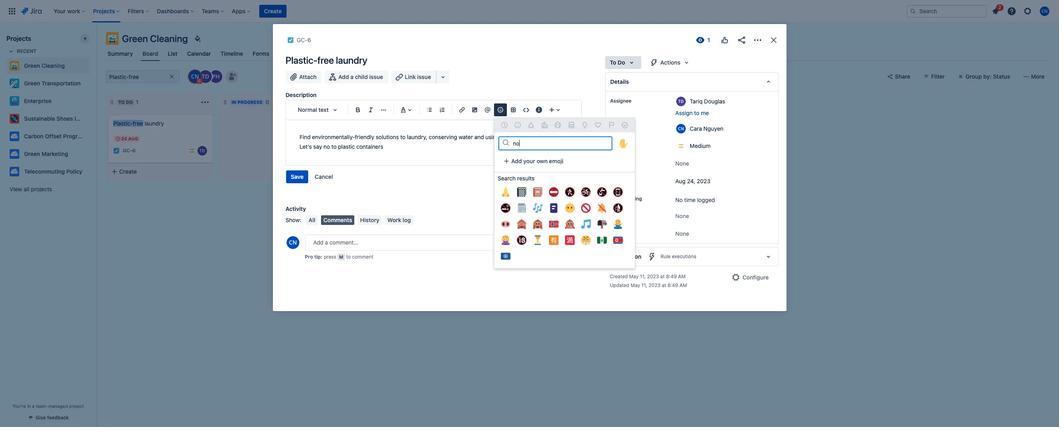 Task type: describe. For each thing, give the bounding box(es) containing it.
1 horizontal spatial cleaning
[[150, 33, 188, 44]]

medium image
[[189, 148, 195, 154]]

configure
[[743, 274, 769, 281]]

green up summary
[[122, 33, 148, 44]]

add a child issue
[[338, 73, 383, 80]]

newest first image
[[571, 217, 577, 224]]

results
[[517, 175, 535, 182]]

italic ⌘i image
[[366, 105, 375, 115]]

all
[[309, 217, 315, 224]]

profile image of cara nguyen image
[[286, 236, 299, 249]]

in
[[27, 404, 31, 409]]

marketing
[[42, 151, 68, 157]]

tracking
[[623, 196, 642, 202]]

green transportation link
[[6, 75, 87, 92]]

plastic-free laundry inside dialog
[[286, 55, 367, 66]]

search
[[498, 175, 516, 182]]

time
[[684, 197, 696, 204]]

recent
[[17, 48, 36, 54]]

telecommuting policy link
[[6, 164, 87, 180]]

0 vertical spatial aug
[[128, 136, 138, 141]]

board
[[142, 50, 158, 57]]

1 vertical spatial cleaning
[[42, 62, 65, 69]]

time
[[610, 196, 622, 202]]

:musical_note: image
[[581, 220, 591, 229]]

24 august 2023 image
[[115, 136, 121, 142]]

:pig_nose: image
[[501, 220, 511, 229]]

:no_smoking: image
[[501, 204, 511, 213]]

:note: image
[[549, 204, 559, 213]]

1 vertical spatial plastic-
[[113, 120, 133, 127]]

0 vertical spatial am
[[678, 274, 686, 280]]

reports
[[331, 50, 352, 57]]

m
[[339, 254, 343, 260]]

pro tip: press m to comment
[[305, 254, 373, 260]]

no
[[324, 143, 330, 150]]

link issue
[[405, 73, 431, 80]]

issues
[[305, 50, 322, 57]]

none for start date
[[675, 213, 689, 220]]

bullet list ⌘⇧8 image
[[424, 105, 434, 115]]

table image
[[508, 105, 518, 115]]

details element
[[605, 72, 778, 92]]

initiative
[[74, 115, 97, 122]]

food & drink image
[[540, 120, 549, 130]]

more formatting image
[[379, 105, 388, 115]]

sustainable
[[501, 134, 530, 140]]

Emoji name field
[[511, 138, 612, 149]]

0 vertical spatial may
[[629, 274, 639, 280]]

:notebook_with_decorative_cover: image
[[533, 187, 543, 197]]

cara nguyen image
[[189, 70, 201, 83]]

green for green transportation link
[[24, 80, 40, 87]]

frequent image
[[500, 120, 509, 130]]

carbon offset program
[[24, 133, 86, 140]]

timeline link
[[219, 47, 245, 61]]

view all projects
[[10, 186, 52, 193]]

green cleaning link
[[6, 58, 87, 74]]

newest first button
[[532, 216, 582, 225]]

link
[[405, 73, 416, 80]]

give feedback button
[[23, 411, 74, 425]]

list
[[168, 50, 177, 57]]

link web pages and more image
[[438, 72, 448, 82]]

program
[[63, 133, 86, 140]]

project
[[69, 404, 84, 409]]

first
[[558, 217, 569, 224]]

:no_mobile_phones: image
[[613, 187, 623, 197]]

1 vertical spatial create
[[119, 168, 137, 175]]

emoji picker dialog
[[494, 118, 635, 269]]

1 vertical spatial laundry
[[145, 120, 164, 127]]

carbon offset program link
[[6, 128, 87, 144]]

description
[[286, 92, 317, 98]]

time tracking pin to top. only you can see pinned fields. image
[[644, 196, 650, 202]]

in progress 0
[[232, 99, 269, 106]]

add your own emoji button
[[499, 155, 568, 168]]

to right 'no'
[[331, 143, 337, 150]]

tariq douglas image
[[197, 146, 207, 156]]

Search board text field
[[107, 71, 168, 82]]

to do 1
[[118, 99, 138, 106]]

friendly
[[355, 134, 374, 140]]

summary
[[108, 50, 133, 57]]

tariq
[[690, 98, 703, 105]]

share image
[[737, 35, 746, 45]]

add your own emoji
[[511, 158, 563, 165]]

24,
[[687, 178, 695, 185]]

douglas
[[704, 98, 725, 105]]

transportation
[[42, 80, 81, 87]]

:man_gesturing_no: image
[[613, 220, 623, 229]]

assign to me
[[675, 110, 709, 116]]

nature image
[[526, 120, 536, 130]]

tab list containing board
[[101, 47, 1054, 61]]

add people image
[[227, 72, 237, 81]]

6 for the bottom the gc-6 link
[[132, 148, 136, 154]]

2 0 from the left
[[361, 99, 365, 106]]

work log
[[387, 217, 411, 224]]

symbols image
[[593, 120, 603, 130]]

:no_mouth: image
[[565, 204, 575, 213]]

2 vertical spatial 2023
[[649, 283, 661, 289]]

work
[[387, 217, 401, 224]]

actions button
[[644, 56, 697, 69]]

:no_pedestrians: image
[[565, 187, 575, 197]]

green for green marketing link
[[24, 151, 40, 157]]

create column image
[[449, 96, 459, 106]]

updated
[[610, 283, 629, 289]]

telecommuting
[[24, 168, 65, 175]]

reporter
[[610, 125, 631, 131]]

carbon
[[24, 133, 44, 140]]

:flag_kp: image
[[613, 236, 623, 245]]

:do_not_litter: image
[[613, 204, 623, 213]]

actions
[[661, 59, 681, 66]]

cara
[[690, 125, 702, 132]]

:mailbox_with_no_mail: image
[[597, 220, 607, 229]]

all
[[24, 186, 29, 193]]

do for to do 1
[[126, 100, 133, 105]]

24
[[121, 136, 127, 141]]

gc-6 for the bottom the gc-6 link
[[123, 148, 136, 154]]

search image
[[910, 8, 916, 14]]

to right m
[[346, 254, 351, 260]]

gc-6 link inside 'plastic-free laundry' dialog
[[297, 35, 311, 45]]

:flag_no: image
[[549, 220, 559, 229]]

1 0 from the left
[[266, 99, 269, 106]]

press
[[324, 254, 336, 260]]

people image
[[513, 120, 523, 130]]

:hourglass_flowing_sand: image
[[533, 236, 543, 245]]

view
[[10, 186, 22, 193]]

no
[[675, 197, 683, 204]]

0 vertical spatial 8:49
[[666, 274, 677, 280]]

6 for the gc-6 link inside 'plastic-free laundry' dialog
[[308, 37, 311, 43]]

to left laundry,
[[400, 134, 406, 140]]

24 august 2023 image
[[115, 136, 121, 142]]

0 horizontal spatial plastic-free laundry
[[113, 120, 164, 127]]

tariq douglas
[[690, 98, 725, 105]]

cara nguyen
[[690, 125, 724, 132]]

:non potable_water: image
[[597, 187, 607, 197]]

to do
[[610, 59, 625, 66]]

using
[[486, 134, 499, 140]]

0 horizontal spatial green cleaning
[[24, 62, 65, 69]]

info panel image
[[534, 105, 544, 115]]

managed
[[48, 404, 68, 409]]

projects
[[31, 186, 52, 193]]

enterprise link
[[6, 93, 87, 109]]

issue inside button
[[369, 73, 383, 80]]

reporter pin to top. only you can see pinned fields. image
[[632, 125, 639, 132]]

laundry,
[[407, 134, 427, 140]]

history
[[360, 217, 379, 224]]

1 vertical spatial 11,
[[642, 283, 647, 289]]

0 horizontal spatial free
[[133, 120, 143, 127]]

24 aug
[[121, 136, 138, 141]]

plastic-free laundry dialog
[[273, 24, 787, 312]]

tip:
[[314, 254, 323, 260]]

free inside dialog
[[318, 55, 334, 66]]

add for add your own emoji
[[511, 158, 522, 165]]

say
[[313, 143, 322, 150]]

1 vertical spatial 8:49
[[668, 283, 678, 289]]

tariq douglas image
[[199, 70, 212, 83]]

to do button
[[605, 56, 641, 69]]

mention image
[[483, 105, 492, 115]]

find environmentally-friendly solutions to laundry, conserving water and using sustainable products. let's say no to plastic containers
[[300, 134, 558, 150]]

child
[[355, 73, 368, 80]]

in
[[232, 100, 236, 105]]

Description - Main content area, start typing to enter text. text field
[[300, 132, 568, 152]]

copy link to issue image
[[309, 37, 316, 43]]

environmentally-
[[312, 134, 355, 140]]

cancel
[[315, 173, 333, 180]]

1 vertical spatial may
[[631, 283, 640, 289]]

containers
[[356, 143, 383, 150]]

logged
[[697, 197, 715, 204]]

list link
[[166, 47, 179, 61]]

laundry inside dialog
[[336, 55, 367, 66]]

:no_bell: image
[[597, 204, 607, 213]]



Task type: vqa. For each thing, say whether or not it's contained in the screenshot.
managed
yes



Task type: locate. For each thing, give the bounding box(es) containing it.
1 vertical spatial gc-
[[123, 148, 132, 154]]

no time logged
[[675, 197, 715, 204]]

comments button
[[321, 216, 355, 225]]

0 horizontal spatial create
[[119, 168, 137, 175]]

0 right progress
[[266, 99, 269, 106]]

0 vertical spatial 6
[[308, 37, 311, 43]]

date
[[623, 213, 633, 219]]

none down no
[[675, 213, 689, 220]]

1 horizontal spatial plastic-
[[286, 55, 318, 66]]

0 horizontal spatial 6
[[132, 148, 136, 154]]

close image
[[769, 35, 778, 45]]

normal text
[[298, 106, 329, 113]]

:no_bicycles: image
[[581, 187, 591, 197]]

and
[[474, 134, 484, 140]]

1 vertical spatial do
[[126, 100, 133, 105]]

0 vertical spatial cleaning
[[150, 33, 188, 44]]

:hear_no_evil: image
[[533, 220, 543, 229]]

let's
[[300, 143, 312, 150]]

primary element
[[5, 0, 907, 22]]

to inside dropdown button
[[610, 59, 616, 66]]

0 vertical spatial plastic-
[[286, 55, 318, 66]]

link image
[[457, 105, 467, 115]]

green down recent
[[24, 62, 40, 69]]

1 horizontal spatial laundry
[[336, 55, 367, 66]]

gc-6
[[297, 37, 311, 43], [123, 148, 136, 154]]

:speak_no_evil: image
[[565, 220, 575, 229]]

priority
[[610, 143, 627, 149]]

add for add a child issue
[[338, 73, 349, 80]]

reports link
[[330, 47, 354, 61]]

done
[[345, 100, 358, 105]]

0 vertical spatial gc-
[[297, 37, 308, 43]]

0 vertical spatial a
[[350, 73, 354, 80]]

may
[[629, 274, 639, 280], [631, 283, 640, 289]]

Search field
[[907, 5, 987, 17]]

gc-6 down 24 aug
[[123, 148, 136, 154]]

you're in a team-managed project
[[12, 404, 84, 409]]

plastic-
[[286, 55, 318, 66], [113, 120, 133, 127]]

cleaning up green transportation
[[42, 62, 65, 69]]

1 horizontal spatial 0
[[361, 99, 365, 106]]

0 vertical spatial 2023
[[697, 178, 711, 185]]

do left 1
[[126, 100, 133, 105]]

save
[[291, 173, 304, 180]]

issue right child
[[369, 73, 383, 80]]

0 vertical spatial at
[[660, 274, 665, 280]]

do inside to do 1
[[126, 100, 133, 105]]

sustainable shoes initiative
[[24, 115, 97, 122]]

:nose: image
[[501, 187, 511, 197]]

:see_no_evil: image
[[517, 220, 527, 229]]

1 vertical spatial to
[[118, 100, 125, 105]]

11, right created
[[640, 274, 646, 280]]

6 down 24 aug
[[132, 148, 136, 154]]

comments
[[323, 217, 352, 224]]

emoji image
[[496, 105, 505, 115]]

:notebook: image
[[517, 187, 527, 197]]

clear image
[[169, 73, 175, 80]]

travel & places image
[[567, 120, 576, 130]]

task image up pages
[[287, 37, 294, 43]]

cancel button
[[310, 171, 338, 183]]

0 vertical spatial laundry
[[336, 55, 367, 66]]

history button
[[358, 216, 382, 225]]

add image, video, or file image
[[470, 105, 479, 115]]

1 horizontal spatial a
[[350, 73, 354, 80]]

gc- inside 'plastic-free laundry' dialog
[[297, 37, 308, 43]]

0 horizontal spatial to
[[118, 100, 125, 105]]

1 vertical spatial green cleaning
[[24, 62, 65, 69]]

:no_entry_sign: image
[[581, 204, 591, 213]]

:no_entry: image
[[549, 187, 559, 197]]

1 none from the top
[[675, 160, 689, 167]]

0 horizontal spatial issue
[[369, 73, 383, 80]]

0 vertical spatial 11,
[[640, 274, 646, 280]]

0 vertical spatial plastic-free laundry
[[286, 55, 367, 66]]

may right the updated
[[631, 283, 640, 289]]

1 horizontal spatial 6
[[308, 37, 311, 43]]

category
[[610, 231, 632, 237]]

gc-6 link down 24 aug
[[123, 147, 136, 154]]

log
[[403, 217, 411, 224]]

own
[[537, 158, 548, 165]]

1 horizontal spatial add
[[511, 158, 522, 165]]

1 horizontal spatial free
[[318, 55, 334, 66]]

1 horizontal spatial gc-6 link
[[297, 35, 311, 45]]

0 vertical spatial none
[[675, 160, 689, 167]]

green transportation
[[24, 80, 81, 87]]

0 horizontal spatial gc-6
[[123, 148, 136, 154]]

created may 11, 2023 at 8:49 am updated may 11, 2023 at 8:49 am
[[610, 274, 687, 289]]

none up 24,
[[675, 160, 689, 167]]

1 vertical spatial am
[[680, 283, 687, 289]]

:underage: image
[[517, 236, 527, 245]]

sustainable shoes initiative link
[[6, 111, 97, 127]]

emojis actions and list panel tab panel
[[495, 132, 635, 269]]

add a child issue button
[[325, 71, 388, 83]]

do
[[618, 59, 625, 66], [126, 100, 133, 105]]

you're
[[12, 404, 26, 409]]

a left child
[[350, 73, 354, 80]]

policy
[[66, 168, 82, 175]]

due date pin to top. only you can see pinned fields. image
[[633, 178, 639, 185]]

pro
[[305, 254, 313, 260]]

search results
[[498, 175, 535, 182]]

1 horizontal spatial plastic-free laundry
[[286, 55, 367, 66]]

1 vertical spatial 6
[[132, 148, 136, 154]]

menu bar inside 'plastic-free laundry' dialog
[[305, 216, 415, 225]]

green for green cleaning link
[[24, 62, 40, 69]]

productivity image
[[620, 120, 630, 130]]

vote options: no one has voted for this issue yet. image
[[720, 35, 730, 45]]

plastic-free laundry
[[286, 55, 367, 66], [113, 120, 164, 127]]

feedback
[[47, 415, 69, 421]]

to for to do
[[610, 59, 616, 66]]

calendar link
[[185, 47, 213, 61]]

:u6709: image
[[549, 236, 559, 245]]

automation
[[610, 253, 642, 260]]

enterprise
[[24, 98, 51, 104]]

payton hansen image
[[210, 70, 222, 83]]

0 vertical spatial gc-6 link
[[297, 35, 311, 45]]

attach
[[299, 73, 317, 80]]

0 vertical spatial free
[[318, 55, 334, 66]]

gc-6 inside 'plastic-free laundry' dialog
[[297, 37, 311, 43]]

medium
[[690, 142, 711, 149]]

create inside primary element
[[264, 7, 282, 14]]

0 horizontal spatial gc-
[[123, 148, 132, 154]]

2023 right the updated
[[649, 283, 661, 289]]

1 vertical spatial free
[[133, 120, 143, 127]]

task image
[[287, 37, 294, 43], [113, 148, 120, 154]]

:raised_hand: image
[[617, 136, 631, 151]]

0 horizontal spatial gc-6 link
[[123, 147, 136, 154]]

projects
[[6, 35, 31, 42]]

0 horizontal spatial 0
[[266, 99, 269, 106]]

tab list
[[101, 47, 1054, 61]]

0 vertical spatial create button
[[259, 5, 287, 17]]

view all projects link
[[6, 182, 90, 197]]

0 horizontal spatial a
[[32, 404, 35, 409]]

2
[[999, 4, 1001, 10]]

conserving
[[429, 134, 457, 140]]

plastic
[[338, 143, 355, 150]]

time tracking
[[610, 196, 642, 202]]

aug left 24,
[[675, 178, 686, 185]]

gc-6 up issues
[[297, 37, 311, 43]]

:raised_hand: image
[[619, 139, 629, 148]]

none up "executions"
[[675, 231, 689, 237]]

text
[[319, 106, 329, 113]]

0 vertical spatial green cleaning
[[122, 33, 188, 44]]

8:49 down rule
[[666, 274, 677, 280]]

1 vertical spatial plastic-free laundry
[[113, 120, 164, 127]]

1 issue from the left
[[369, 73, 383, 80]]

0 horizontal spatial task image
[[113, 148, 120, 154]]

cleaning up list
[[150, 33, 188, 44]]

0 horizontal spatial do
[[126, 100, 133, 105]]

numbered list ⌘⇧7 image
[[437, 105, 447, 115]]

add
[[338, 73, 349, 80], [511, 158, 522, 165]]

issue inside button
[[417, 73, 431, 80]]

1 horizontal spatial create button
[[259, 5, 287, 17]]

add inside button
[[338, 73, 349, 80]]

0 vertical spatial to
[[610, 59, 616, 66]]

to up 'details'
[[610, 59, 616, 66]]

timeline
[[221, 50, 243, 57]]

create banner
[[0, 0, 1059, 22]]

:u6e80: image
[[565, 236, 575, 245]]

1 vertical spatial gc-6
[[123, 148, 136, 154]]

2 vertical spatial none
[[675, 231, 689, 237]]

1 horizontal spatial gc-
[[297, 37, 308, 43]]

0 vertical spatial do
[[618, 59, 625, 66]]

plastic- inside dialog
[[286, 55, 318, 66]]

shoes
[[57, 115, 73, 122]]

green down carbon
[[24, 151, 40, 157]]

1 horizontal spatial green cleaning
[[122, 33, 188, 44]]

0 horizontal spatial plastic-
[[113, 120, 133, 127]]

3 none from the top
[[675, 231, 689, 237]]

actions image
[[753, 35, 762, 45]]

give
[[36, 415, 46, 421]]

1 horizontal spatial create
[[264, 7, 282, 14]]

gc-6 for the gc-6 link inside 'plastic-free laundry' dialog
[[297, 37, 311, 43]]

menu bar
[[305, 216, 415, 225]]

activity
[[286, 205, 306, 212]]

8:49 down rule executions
[[668, 283, 678, 289]]

6 inside 'plastic-free laundry' dialog
[[308, 37, 311, 43]]

1 vertical spatial add
[[511, 158, 522, 165]]

1 horizontal spatial issue
[[417, 73, 431, 80]]

gc- left copy link to issue image
[[297, 37, 308, 43]]

plastic-free laundry down copy link to issue image
[[286, 55, 367, 66]]

do up 'details'
[[618, 59, 625, 66]]

executions
[[672, 254, 697, 260]]

jira image
[[21, 6, 42, 16], [21, 6, 42, 16]]

0 vertical spatial add
[[338, 73, 349, 80]]

2023 right 24,
[[697, 178, 711, 185]]

2023
[[697, 178, 711, 185], [647, 274, 659, 280], [649, 283, 661, 289]]

to for to do 1
[[118, 100, 125, 105]]

progress
[[238, 100, 262, 105]]

menu bar containing all
[[305, 216, 415, 225]]

1 vertical spatial create button
[[106, 165, 215, 179]]

plastic- up 24
[[113, 120, 133, 127]]

find
[[300, 134, 311, 140]]

to inside assign to me 'button'
[[694, 110, 700, 116]]

bold ⌘b image
[[353, 105, 363, 115]]

a inside button
[[350, 73, 354, 80]]

to left 1
[[118, 100, 125, 105]]

team-
[[36, 404, 48, 409]]

:notes: image
[[533, 204, 543, 213]]

2 none from the top
[[675, 213, 689, 220]]

:woman_gesturing_no: image
[[501, 236, 511, 245]]

1 horizontal spatial gc-6
[[297, 37, 311, 43]]

1 vertical spatial task image
[[113, 148, 120, 154]]

0 horizontal spatial create button
[[106, 165, 215, 179]]

0 left the italic ⌘i icon
[[361, 99, 365, 106]]

green marketing link
[[6, 146, 87, 162]]

your
[[523, 158, 535, 165]]

0 horizontal spatial laundry
[[145, 120, 164, 127]]

gc-6 link up issues
[[297, 35, 311, 45]]

sustainable
[[24, 115, 55, 122]]

green up enterprise
[[24, 80, 40, 87]]

1 vertical spatial a
[[32, 404, 35, 409]]

forms link
[[251, 47, 271, 61]]

solutions
[[376, 134, 399, 140]]

summary link
[[106, 47, 134, 61]]

1 vertical spatial aug
[[675, 178, 686, 185]]

add left child
[[338, 73, 349, 80]]

may right created
[[629, 274, 639, 280]]

newest first
[[537, 217, 569, 224]]

aug inside 'plastic-free laundry' dialog
[[675, 178, 686, 185]]

0 vertical spatial create
[[264, 7, 282, 14]]

:flag_mp: image
[[501, 252, 511, 261]]

gc-
[[297, 37, 308, 43], [123, 148, 132, 154]]

1
[[136, 99, 138, 106]]

objects image
[[580, 120, 590, 130]]

issue right link
[[417, 73, 431, 80]]

do for to do
[[618, 59, 625, 66]]

add left your
[[511, 158, 522, 165]]

start
[[610, 213, 622, 219]]

pages link
[[277, 47, 297, 61]]

1 horizontal spatial do
[[618, 59, 625, 66]]

activity image
[[553, 120, 563, 130]]

choose an emoji category tab list
[[495, 118, 635, 132]]

task image down 24 august 2023 icon
[[113, 148, 120, 154]]

6 up issues
[[308, 37, 311, 43]]

plastic- up attach button
[[286, 55, 318, 66]]

do inside dropdown button
[[618, 59, 625, 66]]

2023 right created
[[647, 274, 659, 280]]

1 horizontal spatial task image
[[287, 37, 294, 43]]

1 horizontal spatial aug
[[675, 178, 686, 185]]

aug right 24
[[128, 136, 138, 141]]

0 vertical spatial task image
[[287, 37, 294, 43]]

1 vertical spatial none
[[675, 213, 689, 220]]

flags image
[[607, 120, 616, 130]]

0 horizontal spatial add
[[338, 73, 349, 80]]

issue
[[369, 73, 383, 80], [417, 73, 431, 80]]

0 horizontal spatial cleaning
[[42, 62, 65, 69]]

:triumph: image
[[581, 236, 591, 245]]

all button
[[306, 216, 318, 225]]

collapse recent projects image
[[6, 47, 16, 56]]

green cleaning up board
[[122, 33, 188, 44]]

:notepad_spiral: image
[[517, 204, 527, 213]]

1 vertical spatial 2023
[[647, 274, 659, 280]]

add inside button
[[511, 158, 522, 165]]

telecommuting policy
[[24, 168, 82, 175]]

automation element
[[605, 247, 778, 267]]

green cleaning up green transportation link
[[24, 62, 65, 69]]

1 vertical spatial at
[[662, 283, 666, 289]]

:flag_nf: image
[[597, 236, 607, 245]]

to left me on the top of page
[[694, 110, 700, 116]]

plastic-free laundry up 24 aug
[[113, 120, 164, 127]]

code snippet image
[[521, 105, 531, 115]]

Add a comment… field
[[305, 235, 582, 251]]

link issue button
[[391, 71, 437, 83]]

8:49
[[666, 274, 677, 280], [668, 283, 678, 289]]

to inside to do 1
[[118, 100, 125, 105]]

comment
[[352, 254, 373, 260]]

0 vertical spatial gc-6
[[297, 37, 311, 43]]

gc- down 24 aug
[[123, 148, 132, 154]]

green marketing
[[24, 151, 68, 157]]

1 vertical spatial gc-6 link
[[123, 147, 136, 154]]

forms
[[253, 50, 269, 57]]

2 issue from the left
[[417, 73, 431, 80]]

none for category
[[675, 231, 689, 237]]

create button inside primary element
[[259, 5, 287, 17]]

0 horizontal spatial aug
[[128, 136, 138, 141]]

a right in
[[32, 404, 35, 409]]

details
[[610, 78, 629, 85]]

save button
[[286, 171, 308, 183]]

1 horizontal spatial to
[[610, 59, 616, 66]]

11, right the updated
[[642, 283, 647, 289]]



